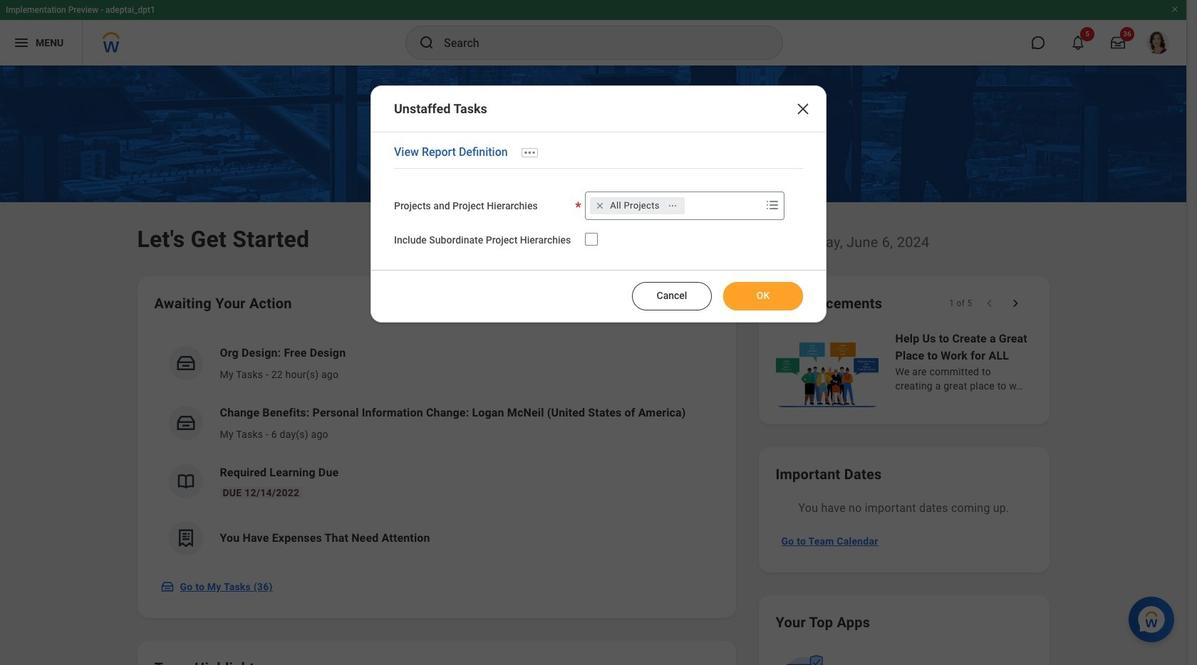 Task type: describe. For each thing, give the bounding box(es) containing it.
0 vertical spatial inbox image
[[175, 353, 196, 374]]

chevron right small image
[[1008, 296, 1022, 311]]

x image
[[795, 100, 812, 118]]

dashboard expenses image
[[175, 528, 196, 549]]

notifications large image
[[1071, 36, 1085, 50]]

inbox large image
[[1111, 36, 1125, 50]]

all projects, press delete to clear value. option
[[590, 197, 685, 214]]

search image
[[418, 34, 435, 51]]



Task type: vqa. For each thing, say whether or not it's contained in the screenshot.
"inbox large" "image"
yes



Task type: locate. For each thing, give the bounding box(es) containing it.
list
[[154, 334, 719, 567]]

0 horizontal spatial inbox image
[[160, 580, 174, 594]]

book open image
[[175, 471, 196, 492]]

1 horizontal spatial inbox image
[[175, 353, 196, 374]]

x small image
[[593, 199, 607, 213]]

prompts image
[[764, 197, 781, 214]]

inbox image
[[175, 413, 196, 434]]

chevron left small image
[[982, 296, 997, 311]]

banner
[[0, 0, 1187, 66]]

main content
[[0, 66, 1187, 666]]

1 vertical spatial inbox image
[[160, 580, 174, 594]]

profile logan mcneil element
[[1138, 27, 1178, 58]]

inbox image
[[175, 353, 196, 374], [160, 580, 174, 594]]

close environment banner image
[[1171, 5, 1179, 14]]

dialog
[[371, 86, 827, 322]]

all projects element
[[610, 199, 660, 212]]

status
[[949, 298, 972, 309]]

related actions image
[[668, 201, 678, 211]]



